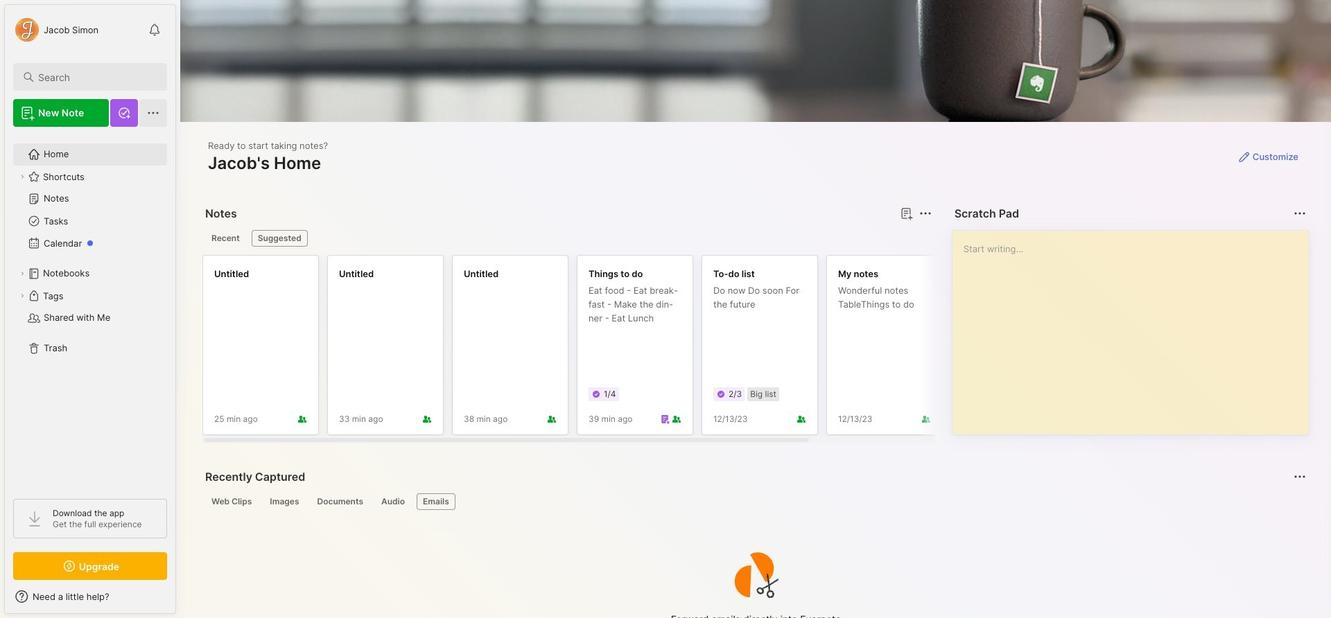 Task type: vqa. For each thing, say whether or not it's contained in the screenshot.
Tag actions image
no



Task type: describe. For each thing, give the bounding box(es) containing it.
none search field inside main element
[[38, 69, 155, 85]]

tree inside main element
[[5, 135, 176, 487]]

click to collapse image
[[175, 593, 186, 610]]

expand notebooks image
[[18, 270, 26, 278]]

1 tab list from the top
[[205, 230, 930, 247]]

WHAT'S NEW field
[[5, 586, 176, 608]]

expand tags image
[[18, 292, 26, 300]]



Task type: locate. For each thing, give the bounding box(es) containing it.
tab
[[205, 230, 246, 247], [252, 230, 308, 247], [205, 494, 258, 511], [264, 494, 306, 511], [311, 494, 370, 511], [375, 494, 411, 511], [417, 494, 456, 511]]

tab list
[[205, 230, 930, 247], [205, 494, 1305, 511]]

main element
[[0, 0, 180, 619]]

2 tab list from the top
[[205, 494, 1305, 511]]

Start writing… text field
[[964, 231, 1309, 424]]

row group
[[203, 255, 1077, 444]]

Account field
[[13, 16, 99, 44]]

tree
[[5, 135, 176, 487]]

1 vertical spatial tab list
[[205, 494, 1305, 511]]

0 vertical spatial tab list
[[205, 230, 930, 247]]

Search text field
[[38, 71, 155, 84]]

More actions field
[[916, 204, 936, 223], [1291, 204, 1310, 223], [1291, 468, 1310, 487]]

more actions image
[[918, 205, 934, 222], [1292, 205, 1309, 222], [1292, 469, 1309, 486]]

None search field
[[38, 69, 155, 85]]



